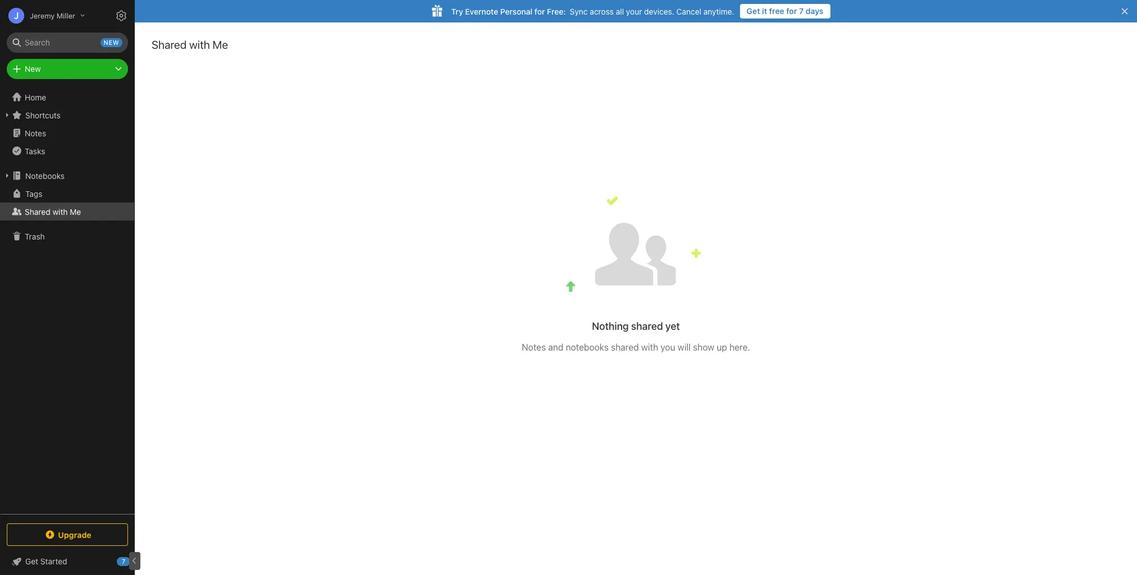 Task type: describe. For each thing, give the bounding box(es) containing it.
new
[[25, 64, 41, 74]]

home link
[[0, 88, 135, 106]]

cancel
[[677, 6, 702, 16]]

0 horizontal spatial me
[[70, 207, 81, 217]]

days
[[806, 6, 824, 16]]

nothing
[[592, 321, 629, 333]]

yet
[[666, 321, 680, 333]]

jeremy miller
[[30, 11, 75, 20]]

shared with me element
[[135, 22, 1138, 576]]

get for get it free for 7 days
[[747, 6, 760, 16]]

notes for notes and notebooks shared with you will show up here.
[[522, 343, 546, 353]]

notes for notes
[[25, 128, 46, 138]]

notes link
[[0, 124, 134, 142]]

tags
[[25, 189, 42, 199]]

notebooks
[[25, 171, 65, 181]]

tasks button
[[0, 142, 134, 160]]

for for 7
[[787, 6, 797, 16]]

for for free:
[[535, 6, 545, 16]]

shared with me link
[[0, 203, 134, 221]]

trash
[[25, 232, 45, 241]]

notebooks
[[566, 343, 609, 353]]

personal
[[501, 6, 533, 16]]

Help and Learning task checklist field
[[0, 553, 135, 571]]

tasks
[[25, 146, 45, 156]]

7 inside button
[[799, 6, 804, 16]]

with inside tree
[[53, 207, 68, 217]]

0 vertical spatial shared
[[632, 321, 663, 333]]

miller
[[57, 11, 75, 20]]

jeremy
[[30, 11, 55, 20]]

Account field
[[0, 4, 85, 27]]

home
[[25, 92, 46, 102]]

0 vertical spatial me
[[213, 38, 228, 51]]

show
[[693, 343, 715, 353]]

get for get started
[[25, 557, 38, 567]]

evernote
[[465, 6, 498, 16]]



Task type: vqa. For each thing, say whether or not it's contained in the screenshot.
leftmost for
yes



Task type: locate. For each thing, give the bounding box(es) containing it.
upgrade
[[58, 531, 91, 540]]

it
[[762, 6, 768, 16]]

0 vertical spatial shared with me
[[152, 38, 228, 51]]

for right free
[[787, 6, 797, 16]]

1 vertical spatial notes
[[522, 343, 546, 353]]

tree
[[0, 88, 135, 514]]

notebooks link
[[0, 167, 134, 185]]

free
[[770, 6, 785, 16]]

for
[[787, 6, 797, 16], [535, 6, 545, 16]]

notes left and
[[522, 343, 546, 353]]

1 horizontal spatial me
[[213, 38, 228, 51]]

try evernote personal for free: sync across all your devices. cancel anytime.
[[451, 6, 735, 16]]

shortcuts
[[25, 110, 61, 120]]

shared
[[152, 38, 187, 51], [25, 207, 50, 217]]

1 vertical spatial with
[[53, 207, 68, 217]]

0 horizontal spatial 7
[[122, 558, 125, 566]]

up
[[717, 343, 727, 353]]

free:
[[547, 6, 566, 16]]

0 vertical spatial with
[[189, 38, 210, 51]]

with
[[189, 38, 210, 51], [53, 207, 68, 217], [642, 343, 659, 353]]

you
[[661, 343, 676, 353]]

1 for from the left
[[787, 6, 797, 16]]

get inside button
[[747, 6, 760, 16]]

upgrade button
[[7, 524, 128, 547]]

1 vertical spatial get
[[25, 557, 38, 567]]

7 left days
[[799, 6, 804, 16]]

all
[[616, 6, 624, 16]]

shortcuts button
[[0, 106, 134, 124]]

0 vertical spatial get
[[747, 6, 760, 16]]

1 vertical spatial 7
[[122, 558, 125, 566]]

2 vertical spatial with
[[642, 343, 659, 353]]

notes
[[25, 128, 46, 138], [522, 343, 546, 353]]

shared up the notes and notebooks shared with you will show up here.
[[632, 321, 663, 333]]

get it free for 7 days
[[747, 6, 824, 16]]

0 horizontal spatial get
[[25, 557, 38, 567]]

shared down nothing shared yet
[[611, 343, 639, 353]]

your
[[626, 6, 642, 16]]

click to collapse image
[[131, 555, 139, 569]]

1 vertical spatial me
[[70, 207, 81, 217]]

trash link
[[0, 228, 134, 246]]

shared with me inside tree
[[25, 207, 81, 217]]

here.
[[730, 343, 750, 353]]

notes and notebooks shared with you will show up here.
[[522, 343, 750, 353]]

1 horizontal spatial get
[[747, 6, 760, 16]]

0 horizontal spatial with
[[53, 207, 68, 217]]

1 horizontal spatial 7
[[799, 6, 804, 16]]

0 horizontal spatial shared with me
[[25, 207, 81, 217]]

sync
[[570, 6, 588, 16]]

expand notebooks image
[[3, 171, 12, 180]]

me
[[213, 38, 228, 51], [70, 207, 81, 217]]

tags button
[[0, 185, 134, 203]]

get left started
[[25, 557, 38, 567]]

get started
[[25, 557, 67, 567]]

1 horizontal spatial notes
[[522, 343, 546, 353]]

1 horizontal spatial shared with me
[[152, 38, 228, 51]]

1 vertical spatial shared with me
[[25, 207, 81, 217]]

7 left click to collapse icon
[[122, 558, 125, 566]]

1 horizontal spatial for
[[787, 6, 797, 16]]

2 for from the left
[[535, 6, 545, 16]]

1 horizontal spatial shared
[[152, 38, 187, 51]]

for left free: on the left of the page
[[535, 6, 545, 16]]

0 vertical spatial 7
[[799, 6, 804, 16]]

notes inside shared with me element
[[522, 343, 546, 353]]

1 horizontal spatial with
[[189, 38, 210, 51]]

7 inside help and learning task checklist field
[[122, 558, 125, 566]]

new search field
[[15, 33, 122, 53]]

started
[[40, 557, 67, 567]]

Search text field
[[15, 33, 120, 53]]

new
[[104, 39, 119, 46]]

devices.
[[645, 6, 675, 16]]

shared inside tree
[[25, 207, 50, 217]]

settings image
[[115, 9, 128, 22]]

get
[[747, 6, 760, 16], [25, 557, 38, 567]]

tree containing home
[[0, 88, 135, 514]]

get it free for 7 days button
[[740, 4, 831, 19]]

notes up tasks
[[25, 128, 46, 138]]

get inside help and learning task checklist field
[[25, 557, 38, 567]]

new button
[[7, 59, 128, 79]]

1 vertical spatial shared
[[25, 207, 50, 217]]

and
[[549, 343, 564, 353]]

try
[[451, 6, 463, 16]]

0 horizontal spatial notes
[[25, 128, 46, 138]]

2 horizontal spatial with
[[642, 343, 659, 353]]

across
[[590, 6, 614, 16]]

0 horizontal spatial for
[[535, 6, 545, 16]]

for inside button
[[787, 6, 797, 16]]

shared with me
[[152, 38, 228, 51], [25, 207, 81, 217]]

1 vertical spatial shared
[[611, 343, 639, 353]]

7
[[799, 6, 804, 16], [122, 558, 125, 566]]

shared
[[632, 321, 663, 333], [611, 343, 639, 353]]

anytime.
[[704, 6, 735, 16]]

get left it
[[747, 6, 760, 16]]

0 horizontal spatial shared
[[25, 207, 50, 217]]

will
[[678, 343, 691, 353]]

0 vertical spatial notes
[[25, 128, 46, 138]]

0 vertical spatial shared
[[152, 38, 187, 51]]

nothing shared yet
[[592, 321, 680, 333]]



